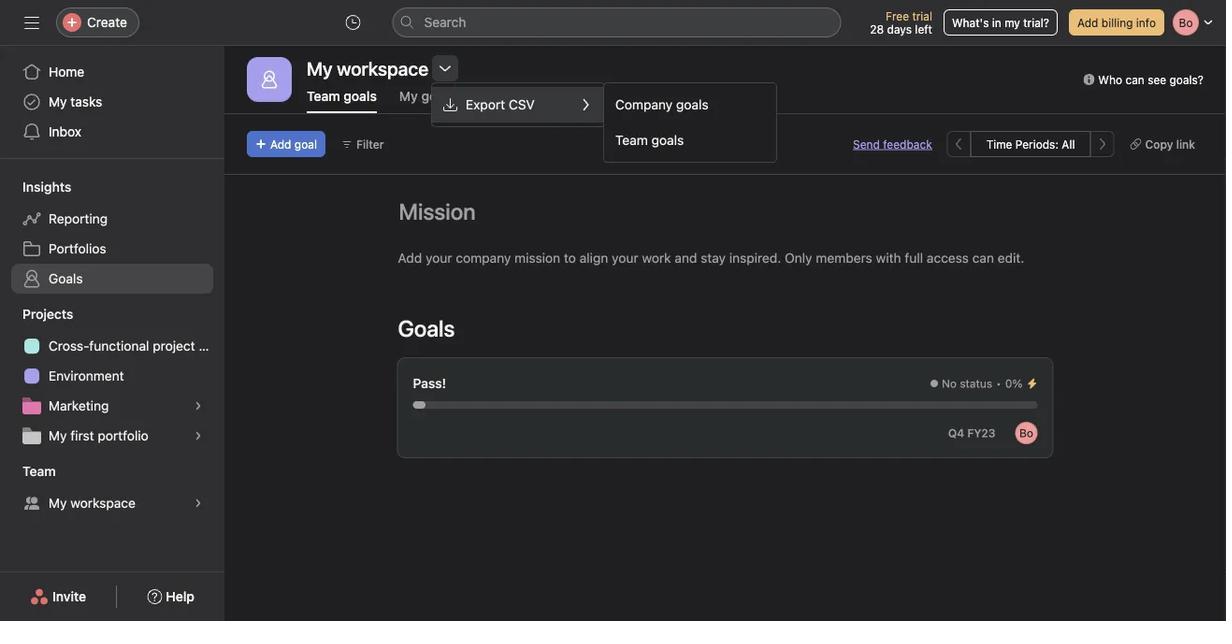 Task type: locate. For each thing, give the bounding box(es) containing it.
1 vertical spatial add
[[270, 137, 291, 151]]

0 horizontal spatial goals
[[49, 271, 83, 286]]

projects element
[[0, 297, 224, 455]]

team inside dropdown button
[[22, 463, 56, 479]]

days
[[887, 22, 912, 36]]

add for add billing info
[[1078, 16, 1099, 29]]

1 horizontal spatial team
[[307, 88, 340, 104]]

inspired.
[[729, 250, 781, 266]]

fy23
[[968, 427, 996, 440]]

goals down portfolios
[[49, 271, 83, 286]]

my left tasks
[[49, 94, 67, 109]]

environment
[[49, 368, 124, 384]]

workspace
[[70, 495, 136, 511]]

0 vertical spatial team
[[307, 88, 340, 104]]

goals down company goals
[[652, 132, 684, 148]]

add for add goal
[[270, 137, 291, 151]]

my left first
[[49, 428, 67, 443]]

what's in my trial?
[[952, 16, 1049, 29]]

to
[[564, 250, 576, 266]]

add left goal
[[270, 137, 291, 151]]

my inside my goals link
[[399, 88, 418, 104]]

your left company
[[426, 250, 452, 266]]

add goal
[[270, 137, 317, 151]]

bo button
[[1015, 422, 1038, 444]]

1 horizontal spatial can
[[1126, 73, 1145, 86]]

0 vertical spatial add
[[1078, 16, 1099, 29]]

1 horizontal spatial your
[[612, 250, 639, 266]]

insights button
[[0, 178, 71, 196]]

csv
[[509, 97, 535, 112]]

who can see goals?
[[1098, 73, 1204, 86]]

my
[[1005, 16, 1020, 29]]

my down my workspace at left top
[[399, 88, 418, 104]]

full
[[905, 250, 923, 266]]

team up my workspace
[[22, 463, 56, 479]]

filter
[[356, 137, 384, 151]]

1 horizontal spatial add
[[398, 250, 422, 266]]

team goals
[[307, 88, 377, 104], [615, 132, 684, 148]]

my workspace
[[49, 495, 136, 511]]

goals down my workspace at left top
[[344, 88, 377, 104]]

add goal button
[[247, 131, 325, 157]]

Mission title text field
[[387, 190, 480, 233]]

team down company
[[615, 132, 648, 148]]

create
[[87, 14, 127, 30]]

your right align
[[612, 250, 639, 266]]

export csv menu item
[[432, 87, 604, 123]]

add for add your company mission to align your work and stay inspired. only members with full access can edit.
[[398, 250, 422, 266]]

my
[[399, 88, 418, 104], [49, 94, 67, 109], [49, 428, 67, 443], [49, 495, 67, 511]]

my inside my tasks 'link'
[[49, 94, 67, 109]]

add inside add billing info button
[[1078, 16, 1099, 29]]

can
[[1126, 73, 1145, 86], [972, 250, 994, 266]]

no
[[942, 377, 957, 390]]

my down team dropdown button
[[49, 495, 67, 511]]

my tasks
[[49, 94, 102, 109]]

goals up the pass!
[[398, 315, 455, 341]]

stay
[[701, 250, 726, 266]]

2 horizontal spatial add
[[1078, 16, 1099, 29]]

search button
[[392, 7, 841, 37]]

inbox
[[49, 124, 81, 139]]

my first portfolio link
[[11, 421, 213, 451]]

portfolio
[[98, 428, 148, 443]]

cross-functional project plan link
[[11, 331, 224, 361]]

in
[[992, 16, 1002, 29]]

work
[[642, 250, 671, 266]]

2 your from the left
[[612, 250, 639, 266]]

my inside my first portfolio link
[[49, 428, 67, 443]]

search list box
[[392, 7, 841, 37]]

inbox link
[[11, 117, 213, 147]]

free
[[886, 9, 909, 22]]

can left the see on the right top of the page
[[1126, 73, 1145, 86]]

my tasks link
[[11, 87, 213, 117]]

left
[[915, 22, 933, 36]]

send
[[853, 137, 880, 151]]

home link
[[11, 57, 213, 87]]

copy link button
[[1122, 131, 1204, 157]]

export
[[466, 97, 505, 112]]

team goals down my workspace at left top
[[307, 88, 377, 104]]

add your company mission to align your work and stay inspired. only members with full access can edit.
[[398, 250, 1025, 266]]

send feedback
[[853, 137, 932, 151]]

portfolios
[[49, 241, 106, 256]]

tasks
[[70, 94, 102, 109]]

send feedback link
[[853, 136, 932, 152]]

0 horizontal spatial can
[[972, 250, 994, 266]]

2 horizontal spatial team
[[615, 132, 648, 148]]

1 vertical spatial team goals
[[615, 132, 684, 148]]

team goals link
[[307, 88, 377, 113]]

marketing link
[[11, 391, 213, 421]]

members
[[816, 250, 873, 266]]

mission
[[515, 250, 560, 266]]

plan
[[199, 338, 224, 354]]

portfolios link
[[11, 234, 213, 264]]

can left edit.
[[972, 250, 994, 266]]

insights element
[[0, 170, 224, 297]]

0 horizontal spatial team
[[22, 463, 56, 479]]

your
[[426, 250, 452, 266], [612, 250, 639, 266]]

projects
[[22, 306, 73, 322]]

add
[[1078, 16, 1099, 29], [270, 137, 291, 151], [398, 250, 422, 266]]

1 horizontal spatial goals
[[398, 315, 455, 341]]

add left the billing
[[1078, 16, 1099, 29]]

filter button
[[333, 131, 392, 157]]

goals inside goals link
[[49, 271, 83, 286]]

q4 fy23
[[948, 427, 996, 440]]

with
[[876, 250, 901, 266]]

0 horizontal spatial your
[[426, 250, 452, 266]]

only
[[785, 250, 812, 266]]

my inside my workspace link
[[49, 495, 67, 511]]

my for my goals
[[399, 88, 418, 104]]

align
[[580, 250, 608, 266]]

team up goal
[[307, 88, 340, 104]]

invite
[[52, 589, 86, 604]]

company goals
[[615, 97, 709, 112]]

team
[[307, 88, 340, 104], [615, 132, 648, 148], [22, 463, 56, 479]]

2 vertical spatial add
[[398, 250, 422, 266]]

0 vertical spatial goals
[[49, 271, 83, 286]]

add inside add goal button
[[270, 137, 291, 151]]

project
[[153, 338, 195, 354]]

28
[[870, 22, 884, 36]]

1 your from the left
[[426, 250, 452, 266]]

team goals down company
[[615, 132, 684, 148]]

hide sidebar image
[[24, 15, 39, 30]]

copy link
[[1145, 137, 1195, 151]]

see details, my workspace image
[[193, 498, 204, 509]]

1 vertical spatial can
[[972, 250, 994, 266]]

functional
[[89, 338, 149, 354]]

0 horizontal spatial add
[[270, 137, 291, 151]]

2 vertical spatial team
[[22, 463, 56, 479]]

my goals
[[399, 88, 455, 104]]

0 horizontal spatial team goals
[[307, 88, 377, 104]]

see
[[1148, 73, 1167, 86]]

add down mission title text box
[[398, 250, 422, 266]]

teams element
[[0, 455, 224, 522]]

q4
[[948, 427, 965, 440]]

reporting
[[49, 211, 108, 226]]



Task type: describe. For each thing, give the bounding box(es) containing it.
environment link
[[11, 361, 213, 391]]

status
[[960, 377, 993, 390]]

and
[[675, 250, 697, 266]]

•
[[996, 377, 1002, 390]]

help button
[[135, 580, 207, 614]]

time
[[987, 137, 1012, 151]]

reporting link
[[11, 204, 213, 234]]

1 vertical spatial team
[[615, 132, 648, 148]]

0%
[[1005, 377, 1023, 390]]

periods:
[[1016, 137, 1059, 151]]

cross-functional project plan
[[49, 338, 224, 354]]

• 0%
[[996, 377, 1023, 390]]

search
[[424, 14, 466, 30]]

1 horizontal spatial team goals
[[615, 132, 684, 148]]

link
[[1176, 137, 1195, 151]]

free trial 28 days left
[[870, 9, 933, 36]]

team button
[[0, 462, 56, 481]]

time periods: all
[[987, 137, 1075, 151]]

goals link
[[11, 264, 213, 294]]

what's in my trial? button
[[944, 9, 1058, 36]]

add billing info button
[[1069, 9, 1165, 36]]

history image
[[346, 15, 361, 30]]

my for my first portfolio
[[49, 428, 67, 443]]

my goals link
[[399, 88, 455, 113]]

company
[[615, 97, 673, 112]]

my workspace
[[307, 57, 428, 79]]

export csv
[[466, 97, 535, 112]]

cross-
[[49, 338, 89, 354]]

what's
[[952, 16, 989, 29]]

my for my tasks
[[49, 94, 67, 109]]

company
[[456, 250, 511, 266]]

0 vertical spatial team goals
[[307, 88, 377, 104]]

bo
[[1020, 427, 1034, 440]]

invite button
[[18, 580, 98, 614]]

goals right company
[[676, 97, 709, 112]]

my for my workspace
[[49, 495, 67, 511]]

insights
[[22, 179, 71, 195]]

show options image
[[438, 61, 453, 76]]

goals down show options icon
[[421, 88, 455, 104]]

see details, my first portfolio image
[[193, 430, 204, 441]]

home
[[49, 64, 84, 80]]

my first portfolio
[[49, 428, 148, 443]]

goals inside 'link'
[[344, 88, 377, 104]]

trial?
[[1024, 16, 1049, 29]]

0 vertical spatial can
[[1126, 73, 1145, 86]]

see details, marketing image
[[193, 400, 204, 412]]

edit.
[[998, 250, 1025, 266]]

all
[[1062, 137, 1075, 151]]

time periods: all button
[[971, 131, 1091, 157]]

add billing info
[[1078, 16, 1156, 29]]

feedback
[[883, 137, 932, 151]]

team inside 'link'
[[307, 88, 340, 104]]

global element
[[0, 46, 224, 158]]

trial
[[912, 9, 933, 22]]

goal
[[295, 137, 317, 151]]

access
[[927, 250, 969, 266]]

q4 fy23 button
[[940, 420, 1004, 446]]

pass!
[[413, 376, 446, 391]]

first
[[70, 428, 94, 443]]

1 vertical spatial goals
[[398, 315, 455, 341]]

billing
[[1102, 16, 1133, 29]]

info
[[1136, 16, 1156, 29]]

goals?
[[1170, 73, 1204, 86]]

no status
[[942, 377, 993, 390]]

copy
[[1145, 137, 1173, 151]]

who
[[1098, 73, 1122, 86]]



Task type: vqa. For each thing, say whether or not it's contained in the screenshot.
dialog
no



